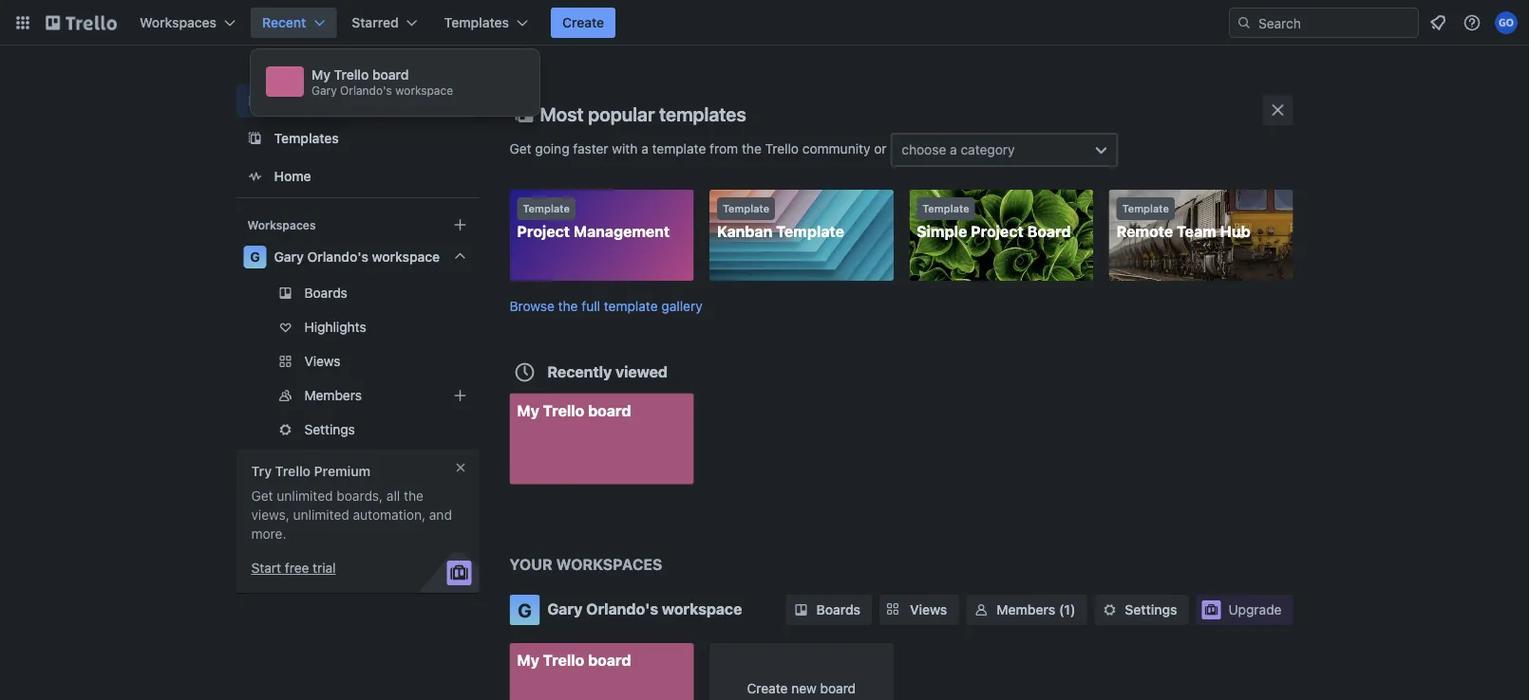 Task type: locate. For each thing, give the bounding box(es) containing it.
0 vertical spatial templates
[[444, 15, 509, 30]]

workspaces inside popup button
[[140, 15, 217, 30]]

0 horizontal spatial a
[[641, 141, 648, 156]]

1 vertical spatial my trello board link
[[510, 644, 694, 701]]

template down templates
[[652, 141, 706, 156]]

create
[[562, 15, 604, 30], [747, 681, 788, 697]]

boards,
[[337, 489, 383, 504]]

1 vertical spatial members
[[997, 603, 1055, 618]]

members left (1) at the right
[[997, 603, 1055, 618]]

1 horizontal spatial views link
[[880, 595, 959, 626]]

0 vertical spatial my trello board
[[517, 402, 631, 420]]

templates inside popup button
[[444, 15, 509, 30]]

2 horizontal spatial gary
[[548, 601, 583, 619]]

2 vertical spatial my
[[517, 652, 539, 670]]

settings up 'premium'
[[304, 422, 355, 438]]

the right all
[[404, 489, 424, 504]]

template inside template simple project board
[[922, 203, 969, 215]]

1 horizontal spatial sm image
[[972, 601, 991, 620]]

a right 'choose'
[[950, 142, 957, 158]]

template for project
[[523, 203, 570, 215]]

browse the full template gallery link
[[510, 298, 702, 314]]

board image
[[244, 89, 266, 112]]

orlando's inside my trello board gary orlando's workspace
[[340, 84, 392, 97]]

board
[[372, 67, 409, 83], [588, 402, 631, 420], [588, 652, 631, 670], [820, 681, 856, 697]]

0 horizontal spatial members
[[304, 388, 362, 404]]

workspaces
[[140, 15, 217, 30], [247, 218, 316, 232]]

project inside template simple project board
[[971, 223, 1024, 241]]

1 horizontal spatial workspaces
[[247, 218, 316, 232]]

0 vertical spatial my trello board link
[[510, 394, 694, 485]]

template
[[523, 203, 570, 215], [723, 203, 769, 215], [922, 203, 969, 215], [1122, 203, 1169, 215], [776, 223, 844, 241]]

sm image
[[792, 601, 811, 620], [972, 601, 991, 620]]

0 horizontal spatial views
[[304, 354, 341, 369]]

2 my trello board link from the top
[[510, 644, 694, 701]]

1 vertical spatial workspace
[[372, 249, 440, 265]]

1 horizontal spatial settings link
[[1094, 595, 1189, 626]]

my trello board link
[[510, 394, 694, 485], [510, 644, 694, 701]]

get
[[510, 141, 531, 156], [251, 489, 273, 504]]

1 horizontal spatial get
[[510, 141, 531, 156]]

1 vertical spatial get
[[251, 489, 273, 504]]

start free trial button
[[251, 559, 336, 578]]

1 horizontal spatial views
[[910, 603, 947, 618]]

home
[[274, 169, 311, 184]]

boards link
[[236, 84, 479, 118], [236, 278, 479, 309], [786, 595, 872, 626]]

1 sm image from the left
[[792, 601, 811, 620]]

trial
[[313, 561, 336, 576]]

0 horizontal spatial get
[[251, 489, 273, 504]]

home image
[[244, 165, 266, 188]]

members for members
[[304, 388, 362, 404]]

1 vertical spatial create
[[747, 681, 788, 697]]

recently viewed
[[548, 363, 668, 381]]

project left board
[[971, 223, 1024, 241]]

gary down home
[[274, 249, 304, 265]]

members
[[304, 388, 362, 404], [997, 603, 1055, 618]]

more.
[[251, 527, 286, 542]]

0 vertical spatial get
[[510, 141, 531, 156]]

0 vertical spatial g
[[250, 249, 260, 265]]

template up the "kanban"
[[723, 203, 769, 215]]

create for create
[[562, 15, 604, 30]]

0 notifications image
[[1427, 11, 1449, 34]]

boards
[[274, 93, 318, 108], [304, 285, 347, 301], [816, 603, 861, 618]]

0 horizontal spatial gary orlando's workspace
[[274, 249, 440, 265]]

1 horizontal spatial a
[[950, 142, 957, 158]]

0 horizontal spatial gary
[[274, 249, 304, 265]]

1 horizontal spatial gary orlando's workspace
[[548, 601, 742, 619]]

try trello premium get unlimited boards, all the views, unlimited automation, and more.
[[251, 464, 452, 542]]

open information menu image
[[1463, 13, 1482, 32]]

settings link right (1) at the right
[[1094, 595, 1189, 626]]

0 vertical spatial workspaces
[[140, 15, 217, 30]]

template simple project board
[[917, 203, 1071, 241]]

template remote team hub
[[1117, 203, 1250, 241]]

0 vertical spatial create
[[562, 15, 604, 30]]

my trello board gary orlando's workspace
[[312, 67, 453, 97]]

template down the going
[[523, 203, 570, 215]]

sm image up create new board
[[792, 601, 811, 620]]

boards up new
[[816, 603, 861, 618]]

0 vertical spatial settings link
[[236, 415, 479, 445]]

premium
[[314, 464, 371, 480]]

boards right board icon
[[274, 93, 318, 108]]

2 project from the left
[[971, 223, 1024, 241]]

1 vertical spatial boards link
[[236, 278, 479, 309]]

orlando's
[[340, 84, 392, 97], [307, 249, 368, 265], [586, 601, 658, 619]]

workspace
[[395, 84, 453, 97], [372, 249, 440, 265], [662, 601, 742, 619]]

sm image left members (1)
[[972, 601, 991, 620]]

template inside template remote team hub
[[1122, 203, 1169, 215]]

views link
[[236, 347, 479, 377], [880, 595, 959, 626]]

boards for views
[[816, 603, 861, 618]]

0 horizontal spatial the
[[404, 489, 424, 504]]

0 vertical spatial workspace
[[395, 84, 453, 97]]

1 vertical spatial settings link
[[1094, 595, 1189, 626]]

members link
[[236, 381, 479, 411]]

2 vertical spatial workspace
[[662, 601, 742, 619]]

the inside try trello premium get unlimited boards, all the views, unlimited automation, and more.
[[404, 489, 424, 504]]

the right 'from'
[[742, 141, 762, 156]]

trello inside my trello board gary orlando's workspace
[[334, 67, 369, 83]]

unlimited up views, at the left bottom of page
[[277, 489, 333, 504]]

0 horizontal spatial workspaces
[[140, 15, 217, 30]]

boards up highlights
[[304, 285, 347, 301]]

0 vertical spatial views link
[[236, 347, 479, 377]]

a right with
[[641, 141, 648, 156]]

2 sm image from the left
[[972, 601, 991, 620]]

the left full
[[558, 298, 578, 314]]

settings link
[[236, 415, 479, 445], [1094, 595, 1189, 626]]

create up most
[[562, 15, 604, 30]]

gary
[[312, 84, 337, 97], [274, 249, 304, 265], [548, 601, 583, 619]]

templates right starred dropdown button
[[444, 15, 509, 30]]

project
[[517, 223, 570, 241], [971, 223, 1024, 241]]

0 vertical spatial views
[[304, 354, 341, 369]]

template up the simple
[[922, 203, 969, 215]]

members down highlights
[[304, 388, 362, 404]]

g
[[250, 249, 260, 265], [518, 599, 532, 622]]

2 horizontal spatial the
[[742, 141, 762, 156]]

category
[[961, 142, 1015, 158]]

0 horizontal spatial sm image
[[792, 601, 811, 620]]

and
[[429, 508, 452, 523]]

create a workspace image
[[449, 214, 472, 236]]

0 vertical spatial members
[[304, 388, 362, 404]]

views
[[304, 354, 341, 369], [910, 603, 947, 618]]

1 vertical spatial boards
[[304, 285, 347, 301]]

templates link
[[236, 122, 479, 156]]

boards link for highlights
[[236, 278, 479, 309]]

2 my trello board from the top
[[517, 652, 631, 670]]

g down home image
[[250, 249, 260, 265]]

0 vertical spatial gary orlando's workspace
[[274, 249, 440, 265]]

start free trial
[[251, 561, 336, 576]]

orlando's up templates link
[[340, 84, 392, 97]]

template up the remote
[[1122, 203, 1169, 215]]

1 vertical spatial views
[[910, 603, 947, 618]]

views for the bottom views link
[[910, 603, 947, 618]]

0 vertical spatial settings
[[304, 422, 355, 438]]

1 horizontal spatial gary
[[312, 84, 337, 97]]

gary orlando's workspace
[[274, 249, 440, 265], [548, 601, 742, 619]]

trello
[[334, 67, 369, 83], [765, 141, 799, 156], [543, 402, 584, 420], [275, 464, 311, 480], [543, 652, 584, 670]]

1 horizontal spatial members
[[997, 603, 1055, 618]]

1 vertical spatial templates
[[274, 131, 339, 146]]

1 horizontal spatial project
[[971, 223, 1024, 241]]

a
[[641, 141, 648, 156], [950, 142, 957, 158]]

the
[[742, 141, 762, 156], [558, 298, 578, 314], [404, 489, 424, 504]]

gary orlando's workspace up highlights "link" on the left top of the page
[[274, 249, 440, 265]]

template for remote
[[1122, 203, 1169, 215]]

settings
[[304, 422, 355, 438], [1125, 603, 1177, 618]]

back to home image
[[46, 8, 117, 38]]

settings link down members link
[[236, 415, 479, 445]]

management
[[574, 223, 670, 241]]

0 vertical spatial the
[[742, 141, 762, 156]]

hub
[[1220, 223, 1250, 241]]

gary up templates link
[[312, 84, 337, 97]]

template right the "kanban"
[[776, 223, 844, 241]]

start
[[251, 561, 281, 576]]

2 vertical spatial boards link
[[786, 595, 872, 626]]

boards link up highlights "link" on the left top of the page
[[236, 278, 479, 309]]

unlimited
[[277, 489, 333, 504], [293, 508, 349, 523]]

templates
[[444, 15, 509, 30], [274, 131, 339, 146]]

unlimited down boards,
[[293, 508, 349, 523]]

board inside my trello board gary orlando's workspace
[[372, 67, 409, 83]]

1 my trello board link from the top
[[510, 394, 694, 485]]

0 vertical spatial orlando's
[[340, 84, 392, 97]]

workspace inside my trello board gary orlando's workspace
[[395, 84, 453, 97]]

boards link up new
[[786, 595, 872, 626]]

2 vertical spatial the
[[404, 489, 424, 504]]

gary orlando's workspace down workspaces
[[548, 601, 742, 619]]

templates up home
[[274, 131, 339, 146]]

0 horizontal spatial views link
[[236, 347, 479, 377]]

boards for highlights
[[304, 285, 347, 301]]

upgrade
[[1228, 603, 1282, 618]]

gary down 'your workspaces'
[[548, 601, 583, 619]]

template inside the template project management
[[523, 203, 570, 215]]

team
[[1177, 223, 1216, 241]]

boards link up templates link
[[236, 84, 479, 118]]

template
[[652, 141, 706, 156], [604, 298, 658, 314]]

0 horizontal spatial project
[[517, 223, 570, 241]]

add image
[[449, 385, 472, 407]]

1 horizontal spatial create
[[747, 681, 788, 697]]

1 horizontal spatial templates
[[444, 15, 509, 30]]

workspaces
[[556, 556, 662, 574]]

g down your
[[518, 599, 532, 622]]

1 vertical spatial g
[[518, 599, 532, 622]]

my trello board
[[517, 402, 631, 420], [517, 652, 631, 670]]

search image
[[1237, 15, 1252, 30]]

settings right sm image
[[1125, 603, 1177, 618]]

with
[[612, 141, 638, 156]]

1 horizontal spatial g
[[518, 599, 532, 622]]

Search field
[[1252, 9, 1418, 37]]

2 vertical spatial boards
[[816, 603, 861, 618]]

orlando's down workspaces
[[586, 601, 658, 619]]

get up views, at the left bottom of page
[[251, 489, 273, 504]]

1 vertical spatial unlimited
[[293, 508, 349, 523]]

my inside my trello board gary orlando's workspace
[[312, 67, 330, 83]]

templates button
[[433, 8, 539, 38]]

going
[[535, 141, 569, 156]]

board
[[1027, 223, 1071, 241]]

create inside button
[[562, 15, 604, 30]]

1 vertical spatial settings
[[1125, 603, 1177, 618]]

1 vertical spatial my trello board
[[517, 652, 631, 670]]

0 vertical spatial my
[[312, 67, 330, 83]]

0 horizontal spatial create
[[562, 15, 604, 30]]

0 vertical spatial gary
[[312, 84, 337, 97]]

template right full
[[604, 298, 658, 314]]

0 horizontal spatial g
[[250, 249, 260, 265]]

gallery
[[661, 298, 702, 314]]

views,
[[251, 508, 289, 523]]

create left new
[[747, 681, 788, 697]]

project up browse
[[517, 223, 570, 241]]

orlando's up highlights
[[307, 249, 368, 265]]

1 vertical spatial my
[[517, 402, 539, 420]]

1 project from the left
[[517, 223, 570, 241]]

1 vertical spatial the
[[558, 298, 578, 314]]

my
[[312, 67, 330, 83], [517, 402, 539, 420], [517, 652, 539, 670]]

get left the going
[[510, 141, 531, 156]]



Task type: vqa. For each thing, say whether or not it's contained in the screenshot.
Gary Orlando's workspace to the top
yes



Task type: describe. For each thing, give the bounding box(es) containing it.
from
[[710, 141, 738, 156]]

1 vertical spatial views link
[[880, 595, 959, 626]]

template board image
[[244, 127, 266, 150]]

project inside the template project management
[[517, 223, 570, 241]]

community
[[802, 141, 870, 156]]

viewed
[[616, 363, 668, 381]]

template kanban template
[[717, 203, 844, 241]]

0 horizontal spatial settings
[[304, 422, 355, 438]]

0 vertical spatial boards link
[[236, 84, 479, 118]]

new
[[791, 681, 817, 697]]

template project management
[[517, 203, 670, 241]]

boards link for views
[[786, 595, 872, 626]]

faster
[[573, 141, 608, 156]]

full
[[582, 298, 600, 314]]

0 horizontal spatial settings link
[[236, 415, 479, 445]]

automation,
[[353, 508, 426, 523]]

members (1)
[[997, 603, 1075, 618]]

create button
[[551, 8, 616, 38]]

0 vertical spatial template
[[652, 141, 706, 156]]

try
[[251, 464, 272, 480]]

1 vertical spatial orlando's
[[307, 249, 368, 265]]

1 horizontal spatial settings
[[1125, 603, 1177, 618]]

home link
[[236, 160, 479, 194]]

free
[[285, 561, 309, 576]]

or
[[874, 141, 887, 156]]

recent button
[[251, 8, 336, 38]]

template for simple
[[922, 203, 969, 215]]

0 vertical spatial unlimited
[[277, 489, 333, 504]]

simple
[[917, 223, 967, 241]]

gary orlando (garyorlando) image
[[1495, 11, 1518, 34]]

recently
[[548, 363, 612, 381]]

highlights
[[304, 320, 366, 335]]

get inside try trello premium get unlimited boards, all the views, unlimited automation, and more.
[[251, 489, 273, 504]]

upgrade button
[[1196, 595, 1293, 626]]

1 vertical spatial template
[[604, 298, 658, 314]]

1 vertical spatial gary orlando's workspace
[[548, 601, 742, 619]]

templates
[[659, 103, 746, 125]]

recent
[[262, 15, 306, 30]]

the for try trello premium get unlimited boards, all the views, unlimited automation, and more.
[[404, 489, 424, 504]]

1 my trello board from the top
[[517, 402, 631, 420]]

browse
[[510, 298, 555, 314]]

your workspaces
[[510, 556, 662, 574]]

views for leftmost views link
[[304, 354, 341, 369]]

most popular templates
[[540, 103, 746, 125]]

sm image
[[1100, 601, 1119, 620]]

template for kanban
[[723, 203, 769, 215]]

members for members (1)
[[997, 603, 1055, 618]]

create for create new board
[[747, 681, 788, 697]]

create new board
[[747, 681, 856, 697]]

browse the full template gallery
[[510, 298, 702, 314]]

primary element
[[0, 0, 1529, 46]]

your
[[510, 556, 553, 574]]

remote
[[1117, 223, 1173, 241]]

workspaces button
[[128, 8, 247, 38]]

0 vertical spatial boards
[[274, 93, 318, 108]]

(1)
[[1059, 603, 1075, 618]]

2 vertical spatial orlando's
[[586, 601, 658, 619]]

the for get going faster with a template from the trello community or
[[742, 141, 762, 156]]

get going faster with a template from the trello community or
[[510, 141, 890, 156]]

highlights link
[[236, 312, 479, 343]]

trello inside try trello premium get unlimited boards, all the views, unlimited automation, and more.
[[275, 464, 311, 480]]

starred
[[352, 15, 399, 30]]

popular
[[588, 103, 655, 125]]

2 vertical spatial gary
[[548, 601, 583, 619]]

1 vertical spatial gary
[[274, 249, 304, 265]]

most
[[540, 103, 584, 125]]

choose a category
[[902, 142, 1015, 158]]

gary inside my trello board gary orlando's workspace
[[312, 84, 337, 97]]

0 horizontal spatial templates
[[274, 131, 339, 146]]

starred button
[[340, 8, 429, 38]]

kanban
[[717, 223, 772, 241]]

1 horizontal spatial the
[[558, 298, 578, 314]]

1 vertical spatial workspaces
[[247, 218, 316, 232]]

all
[[386, 489, 400, 504]]

choose
[[902, 142, 946, 158]]



